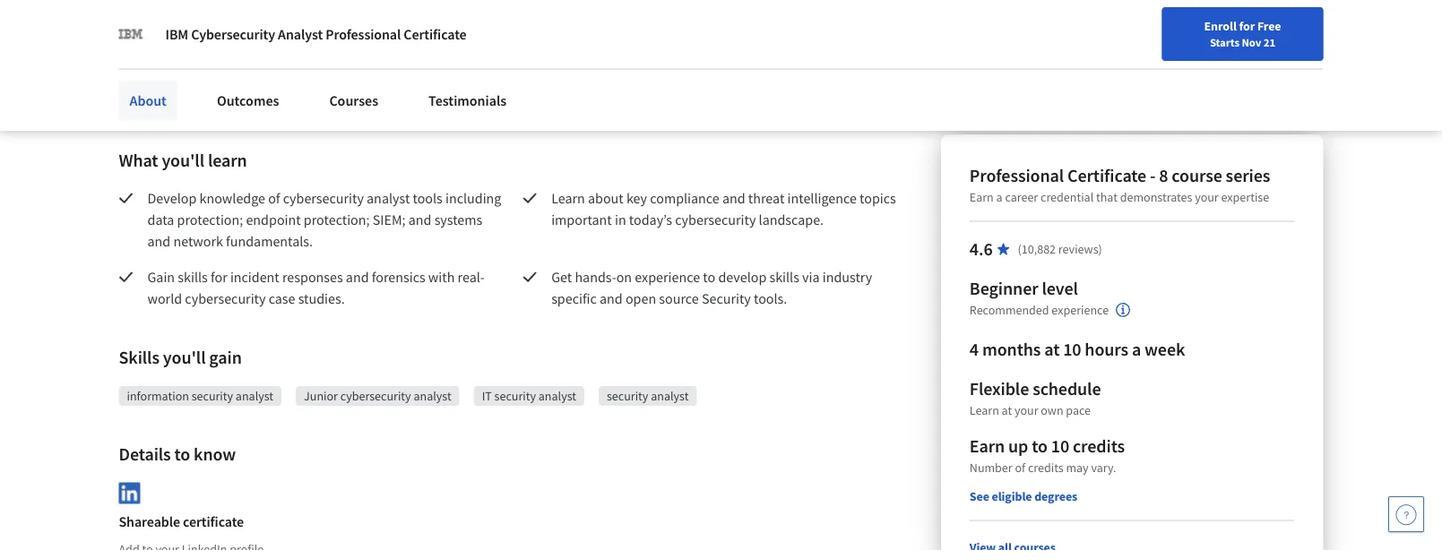 Task type: locate. For each thing, give the bounding box(es) containing it.
schedule
[[1033, 378, 1101, 400]]

flexible
[[970, 378, 1029, 400]]

2 horizontal spatial security
[[607, 388, 648, 404]]

learn
[[208, 149, 247, 172]]

security for it
[[494, 388, 536, 404]]

your left own
[[1015, 402, 1038, 419]]

hours
[[1085, 338, 1129, 361]]

0 horizontal spatial professional
[[326, 25, 401, 43]]

learn up important
[[551, 189, 585, 207]]

2 outcomes link from the top
[[206, 81, 290, 120]]

certificate inside professional certificate - 8 course series earn a career credential that demonstrates your expertise
[[1068, 164, 1147, 187]]

incident
[[230, 268, 279, 286]]

1 about link from the top
[[119, 67, 177, 107]]

0 vertical spatial 10
[[1063, 338, 1081, 361]]

for inside gain skills for incident responses and forensics with real- world cybersecurity case studies.
[[211, 268, 227, 286]]

1 vertical spatial 10
[[1051, 435, 1069, 458]]

to inside get hands-on experience to develop skills via industry specific and open source security tools.
[[703, 268, 715, 286]]

0 horizontal spatial a
[[996, 189, 1003, 205]]

1 testimonials from the top
[[429, 78, 507, 96]]

1 testimonials link from the top
[[418, 67, 517, 107]]

analyst for information security analyst
[[236, 388, 273, 404]]

responses
[[282, 268, 343, 286]]

your inside professional certificate - 8 course series earn a career credential that demonstrates your expertise
[[1195, 189, 1219, 205]]

knowledge
[[199, 189, 265, 207]]

outcomes down cybersecurity
[[217, 78, 279, 96]]

0 horizontal spatial for
[[211, 268, 227, 286]]

1 horizontal spatial certificate
[[1068, 164, 1147, 187]]

information about difficulty level pre-requisites. image
[[1116, 303, 1130, 317]]

1 horizontal spatial security
[[494, 388, 536, 404]]

outcomes for "about" link for 2nd the testimonials link from the bottom
[[217, 78, 279, 96]]

and down on
[[600, 290, 623, 307]]

1 security from the left
[[192, 388, 233, 404]]

1 vertical spatial a
[[1132, 338, 1141, 361]]

a inside professional certificate - 8 course series earn a career credential that demonstrates your expertise
[[996, 189, 1003, 205]]

help center image
[[1396, 504, 1417, 525]]

experience up source
[[635, 268, 700, 286]]

skills right the gain
[[178, 268, 208, 286]]

skills up tools.
[[769, 268, 799, 286]]

analyst for junior cybersecurity analyst
[[414, 388, 451, 404]]

0 horizontal spatial your
[[1015, 402, 1038, 419]]

siem;
[[373, 211, 406, 229]]

about
[[130, 78, 167, 96], [130, 91, 167, 109]]

own
[[1041, 402, 1064, 419]]

earn
[[970, 189, 994, 205], [970, 435, 1005, 458]]

credential
[[1041, 189, 1094, 205]]

1 vertical spatial at
[[1002, 402, 1012, 419]]

about link up what
[[119, 81, 177, 120]]

0 horizontal spatial security
[[192, 388, 233, 404]]

outcomes up learn
[[217, 91, 279, 109]]

cybersecurity inside learn about key compliance and threat intelligence topics important in today's cybersecurity landscape.
[[675, 211, 756, 229]]

0 vertical spatial for
[[1239, 18, 1255, 34]]

1 horizontal spatial skills
[[769, 268, 799, 286]]

expertise
[[1221, 189, 1269, 205]]

2 testimonials from the top
[[429, 91, 507, 109]]

about up what
[[130, 91, 167, 109]]

courses
[[329, 78, 378, 96], [329, 91, 378, 109]]

0 horizontal spatial of
[[268, 189, 280, 207]]

about for "about" link for 2nd the testimonials link from the bottom
[[130, 78, 167, 96]]

for inside the enroll for free starts nov 21
[[1239, 18, 1255, 34]]

1 horizontal spatial your
[[1195, 189, 1219, 205]]

coursera image
[[22, 15, 135, 43]]

0 vertical spatial a
[[996, 189, 1003, 205]]

0 vertical spatial experience
[[635, 268, 700, 286]]

courses link
[[319, 67, 389, 107], [319, 81, 389, 120]]

at
[[1044, 338, 1060, 361], [1002, 402, 1012, 419]]

of up endpoint
[[268, 189, 280, 207]]

may
[[1066, 460, 1089, 476]]

0 horizontal spatial credits
[[1028, 460, 1064, 476]]

fundamentals.
[[226, 232, 313, 250]]

cybersecurity up endpoint
[[283, 189, 364, 207]]

number of credits may vary.
[[970, 460, 1116, 476]]

credits down earn up to 10 credits
[[1028, 460, 1064, 476]]

1 vertical spatial experience
[[1052, 302, 1109, 319]]

1 vertical spatial learn
[[970, 402, 999, 419]]

1 horizontal spatial professional
[[970, 164, 1064, 187]]

at inside flexible schedule learn at your own pace
[[1002, 402, 1012, 419]]

and
[[722, 189, 745, 207], [408, 211, 432, 229], [147, 232, 170, 250], [346, 268, 369, 286], [600, 290, 623, 307]]

gain
[[209, 346, 242, 369]]

analyst inside develop knowledge of cybersecurity analyst tools including data protection; endpoint protection; siem; and systems and network fundamentals.
[[367, 189, 410, 207]]

certificate
[[404, 25, 467, 43], [1068, 164, 1147, 187]]

3 security from the left
[[607, 388, 648, 404]]

1 vertical spatial your
[[1015, 402, 1038, 419]]

about link for second the testimonials link from the top of the page
[[119, 81, 177, 120]]

you'll left gain
[[163, 346, 206, 369]]

systems
[[434, 211, 482, 229]]

at down flexible
[[1002, 402, 1012, 419]]

0 vertical spatial of
[[268, 189, 280, 207]]

cybersecurity down incident
[[185, 290, 266, 307]]

courses for second the testimonials link from the top of the page
[[329, 91, 378, 109]]

1 vertical spatial of
[[1015, 460, 1026, 476]]

professional right the analyst
[[326, 25, 401, 43]]

1 vertical spatial professional
[[970, 164, 1064, 187]]

you'll for what
[[162, 149, 204, 172]]

1 vertical spatial certificate
[[1068, 164, 1147, 187]]

level
[[1042, 277, 1078, 300]]

develop
[[147, 189, 197, 207]]

nov
[[1242, 35, 1261, 49]]

you'll for skills
[[163, 346, 206, 369]]

cybersecurity down compliance
[[675, 211, 756, 229]]

and inside learn about key compliance and threat intelligence topics important in today's cybersecurity landscape.
[[722, 189, 745, 207]]

0 horizontal spatial skills
[[178, 268, 208, 286]]

your down course on the right top of the page
[[1195, 189, 1219, 205]]

experience down level
[[1052, 302, 1109, 319]]

earn inside professional certificate - 8 course series earn a career credential that demonstrates your expertise
[[970, 189, 994, 205]]

1 horizontal spatial at
[[1044, 338, 1060, 361]]

skills inside get hands-on experience to develop skills via industry specific and open source security tools.
[[769, 268, 799, 286]]

earn up number
[[970, 435, 1005, 458]]

professional
[[326, 25, 401, 43], [970, 164, 1064, 187]]

2 security from the left
[[494, 388, 536, 404]]

1 earn from the top
[[970, 189, 994, 205]]

0 horizontal spatial learn
[[551, 189, 585, 207]]

for up nov
[[1239, 18, 1255, 34]]

1 courses link from the top
[[319, 67, 389, 107]]

testimonials for second the testimonials link from the top of the page
[[429, 91, 507, 109]]

0 vertical spatial professional
[[326, 25, 401, 43]]

1 skills from the left
[[178, 268, 208, 286]]

skills
[[178, 268, 208, 286], [769, 268, 799, 286]]

analyst
[[367, 189, 410, 207], [236, 388, 273, 404], [414, 388, 451, 404], [539, 388, 576, 404], [651, 388, 689, 404]]

0 horizontal spatial at
[[1002, 402, 1012, 419]]

to up security
[[703, 268, 715, 286]]

to left know
[[174, 443, 190, 466]]

2 about link from the top
[[119, 81, 177, 120]]

courses link for second the testimonials link from the top of the page
[[319, 81, 389, 120]]

a
[[996, 189, 1003, 205], [1132, 338, 1141, 361]]

1 vertical spatial for
[[211, 268, 227, 286]]

a left week
[[1132, 338, 1141, 361]]

up
[[1008, 435, 1028, 458]]

1 courses from the top
[[329, 78, 378, 96]]

1 horizontal spatial protection;
[[304, 211, 370, 229]]

to
[[703, 268, 715, 286], [1032, 435, 1048, 458], [174, 443, 190, 466]]

recommended experience
[[970, 302, 1109, 319]]

2 about from the top
[[130, 91, 167, 109]]

security analyst
[[607, 388, 689, 404]]

you'll up "develop"
[[162, 149, 204, 172]]

data
[[147, 211, 174, 229]]

professional up career
[[970, 164, 1064, 187]]

world
[[147, 290, 182, 307]]

see eligible degrees
[[970, 489, 1078, 505]]

2 earn from the top
[[970, 435, 1005, 458]]

10 left hours
[[1063, 338, 1081, 361]]

outcomes link down cybersecurity
[[206, 67, 290, 107]]

experience
[[635, 268, 700, 286], [1052, 302, 1109, 319]]

10 up may
[[1051, 435, 1069, 458]]

outcomes link
[[206, 67, 290, 107], [206, 81, 290, 120]]

about down ibm icon
[[130, 78, 167, 96]]

0 horizontal spatial experience
[[635, 268, 700, 286]]

testimonials
[[429, 78, 507, 96], [429, 91, 507, 109]]

intelligence
[[787, 189, 857, 207]]

0 horizontal spatial protection;
[[177, 211, 243, 229]]

gain
[[147, 268, 175, 286]]

0 vertical spatial certificate
[[404, 25, 467, 43]]

to right up
[[1032, 435, 1048, 458]]

information security analyst
[[127, 388, 273, 404]]

about link down ibm icon
[[119, 67, 177, 107]]

0 vertical spatial earn
[[970, 189, 994, 205]]

10 for at
[[1063, 338, 1081, 361]]

2 skills from the left
[[769, 268, 799, 286]]

0 vertical spatial your
[[1195, 189, 1219, 205]]

information
[[127, 388, 189, 404]]

1 horizontal spatial a
[[1132, 338, 1141, 361]]

number
[[970, 460, 1013, 476]]

enroll for free starts nov 21
[[1204, 18, 1281, 49]]

about link for 2nd the testimonials link from the bottom
[[119, 67, 177, 107]]

1 outcomes from the top
[[217, 78, 279, 96]]

1 horizontal spatial learn
[[970, 402, 999, 419]]

of
[[268, 189, 280, 207], [1015, 460, 1026, 476]]

a left career
[[996, 189, 1003, 205]]

know
[[194, 443, 236, 466]]

forensics
[[372, 268, 425, 286]]

key
[[626, 189, 647, 207]]

and left the threat
[[722, 189, 745, 207]]

and down tools
[[408, 211, 432, 229]]

1 vertical spatial you'll
[[163, 346, 206, 369]]

protection; left siem; on the top left of page
[[304, 211, 370, 229]]

1 vertical spatial earn
[[970, 435, 1005, 458]]

4
[[970, 338, 979, 361]]

eligible
[[992, 489, 1032, 505]]

courses for 2nd the testimonials link from the bottom
[[329, 78, 378, 96]]

2 courses link from the top
[[319, 81, 389, 120]]

0 vertical spatial you'll
[[162, 149, 204, 172]]

credits up vary.
[[1073, 435, 1125, 458]]

0 horizontal spatial to
[[174, 443, 190, 466]]

see
[[970, 489, 989, 505]]

what you'll learn
[[119, 149, 247, 172]]

for left incident
[[211, 268, 227, 286]]

protection; up network
[[177, 211, 243, 229]]

learn down flexible
[[970, 402, 999, 419]]

earn left career
[[970, 189, 994, 205]]

10
[[1063, 338, 1081, 361], [1051, 435, 1069, 458]]

1 horizontal spatial to
[[703, 268, 715, 286]]

at right the months at the bottom
[[1044, 338, 1060, 361]]

ibm cybersecurity analyst professional certificate
[[165, 25, 467, 43]]

0 vertical spatial learn
[[551, 189, 585, 207]]

cybersecurity inside develop knowledge of cybersecurity analyst tools including data protection; endpoint protection; siem; and systems and network fundamentals.
[[283, 189, 364, 207]]

1 outcomes link from the top
[[206, 67, 290, 107]]

for
[[1239, 18, 1255, 34], [211, 268, 227, 286]]

earn up to 10 credits
[[970, 435, 1125, 458]]

2 outcomes from the top
[[217, 91, 279, 109]]

important
[[551, 211, 612, 229]]

0 vertical spatial credits
[[1073, 435, 1125, 458]]

1 about from the top
[[130, 78, 167, 96]]

2 courses from the top
[[329, 91, 378, 109]]

that
[[1096, 189, 1118, 205]]

testimonials link
[[418, 67, 517, 107], [418, 81, 517, 120]]

of down up
[[1015, 460, 1026, 476]]

about link
[[119, 67, 177, 107], [119, 81, 177, 120]]

and left forensics
[[346, 268, 369, 286]]

cybersecurity
[[283, 189, 364, 207], [675, 211, 756, 229], [185, 290, 266, 307], [340, 388, 411, 404]]

None search field
[[255, 11, 686, 47]]

outcomes link up learn
[[206, 81, 290, 120]]

1 horizontal spatial for
[[1239, 18, 1255, 34]]

hands-
[[575, 268, 616, 286]]

0 vertical spatial at
[[1044, 338, 1060, 361]]



Task type: describe. For each thing, give the bounding box(es) containing it.
10 for to
[[1051, 435, 1069, 458]]

(10,882 reviews)
[[1018, 241, 1102, 257]]

it security analyst
[[482, 388, 576, 404]]

1 protection; from the left
[[177, 211, 243, 229]]

2 testimonials link from the top
[[418, 81, 517, 120]]

skills inside gain skills for incident responses and forensics with real- world cybersecurity case studies.
[[178, 268, 208, 286]]

analyst
[[278, 25, 323, 43]]

it
[[482, 388, 492, 404]]

security for information
[[192, 388, 233, 404]]

career
[[1005, 189, 1038, 205]]

starts
[[1210, 35, 1240, 49]]

industry
[[823, 268, 872, 286]]

gain skills for incident responses and forensics with real- world cybersecurity case studies.
[[147, 268, 485, 307]]

4.6
[[970, 238, 993, 260]]

-
[[1150, 164, 1156, 187]]

2 protection; from the left
[[304, 211, 370, 229]]

demonstrates
[[1120, 189, 1192, 205]]

including
[[445, 189, 501, 207]]

real-
[[458, 268, 485, 286]]

outcomes for "about" link related to second the testimonials link from the top of the page
[[217, 91, 279, 109]]

studies.
[[298, 290, 345, 307]]

develop knowledge of cybersecurity analyst tools including data protection; endpoint protection; siem; and systems and network fundamentals.
[[147, 189, 504, 250]]

months
[[982, 338, 1041, 361]]

tools.
[[754, 290, 787, 307]]

learn inside flexible schedule learn at your own pace
[[970, 402, 999, 419]]

what
[[119, 149, 158, 172]]

your inside flexible schedule learn at your own pace
[[1015, 402, 1038, 419]]

beginner level
[[970, 277, 1078, 300]]

compliance
[[650, 189, 720, 207]]

1 horizontal spatial credits
[[1073, 435, 1125, 458]]

network
[[173, 232, 223, 250]]

learn about key compliance and threat intelligence topics important in today's cybersecurity landscape.
[[551, 189, 899, 229]]

testimonials for 2nd the testimonials link from the bottom
[[429, 78, 507, 96]]

on
[[616, 268, 632, 286]]

and inside get hands-on experience to develop skills via industry specific and open source security tools.
[[600, 290, 623, 307]]

cybersecurity inside gain skills for incident responses and forensics with real- world cybersecurity case studies.
[[185, 290, 266, 307]]

with
[[428, 268, 455, 286]]

get
[[551, 268, 572, 286]]

security
[[702, 290, 751, 307]]

professional inside professional certificate - 8 course series earn a career credential that demonstrates your expertise
[[970, 164, 1064, 187]]

and down data
[[147, 232, 170, 250]]

case
[[269, 290, 295, 307]]

enroll
[[1204, 18, 1237, 34]]

vary.
[[1091, 460, 1116, 476]]

(10,882
[[1018, 241, 1056, 257]]

1 horizontal spatial of
[[1015, 460, 1026, 476]]

outcomes link for "about" link related to second the testimonials link from the top of the page
[[206, 81, 290, 120]]

specific
[[551, 290, 597, 307]]

free
[[1257, 18, 1281, 34]]

threat
[[748, 189, 785, 207]]

details to know
[[119, 443, 236, 466]]

details
[[119, 443, 171, 466]]

about
[[588, 189, 624, 207]]

shareable
[[119, 513, 180, 531]]

junior cybersecurity analyst
[[304, 388, 451, 404]]

cybersecurity
[[191, 25, 275, 43]]

21
[[1264, 35, 1276, 49]]

professional certificate - 8 course series earn a career credential that demonstrates your expertise
[[970, 164, 1270, 205]]

source
[[659, 290, 699, 307]]

0 horizontal spatial certificate
[[404, 25, 467, 43]]

shareable certificate
[[119, 513, 244, 531]]

cybersecurity right junior
[[340, 388, 411, 404]]

1 vertical spatial credits
[[1028, 460, 1064, 476]]

topics
[[860, 189, 896, 207]]

certificate
[[183, 513, 244, 531]]

experience inside get hands-on experience to develop skills via industry specific and open source security tools.
[[635, 268, 700, 286]]

and inside gain skills for incident responses and forensics with real- world cybersecurity case studies.
[[346, 268, 369, 286]]

ibm
[[165, 25, 188, 43]]

of inside develop knowledge of cybersecurity analyst tools including data protection; endpoint protection; siem; and systems and network fundamentals.
[[268, 189, 280, 207]]

ibm image
[[119, 22, 144, 47]]

courses link for 2nd the testimonials link from the bottom
[[319, 67, 389, 107]]

endpoint
[[246, 211, 301, 229]]

pace
[[1066, 402, 1091, 419]]

open
[[626, 290, 656, 307]]

see eligible degrees button
[[970, 488, 1078, 506]]

series
[[1226, 164, 1270, 187]]

skills you'll gain
[[119, 346, 242, 369]]

show notifications image
[[1200, 22, 1222, 44]]

analyst for it security analyst
[[539, 388, 576, 404]]

course
[[1172, 164, 1222, 187]]

junior
[[304, 388, 338, 404]]

beginner
[[970, 277, 1038, 300]]

2 horizontal spatial to
[[1032, 435, 1048, 458]]

today's
[[629, 211, 672, 229]]

recommended
[[970, 302, 1049, 319]]

develop
[[718, 268, 767, 286]]

get hands-on experience to develop skills via industry specific and open source security tools.
[[551, 268, 875, 307]]

about for "about" link related to second the testimonials link from the top of the page
[[130, 91, 167, 109]]

landscape.
[[759, 211, 824, 229]]

tools
[[413, 189, 443, 207]]

reviews)
[[1058, 241, 1102, 257]]

1 horizontal spatial experience
[[1052, 302, 1109, 319]]

skills
[[119, 346, 160, 369]]

via
[[802, 268, 820, 286]]

flexible schedule learn at your own pace
[[970, 378, 1101, 419]]

degrees
[[1035, 489, 1078, 505]]

4 months at 10 hours a week
[[970, 338, 1185, 361]]

learn inside learn about key compliance and threat intelligence topics important in today's cybersecurity landscape.
[[551, 189, 585, 207]]

outcomes link for "about" link for 2nd the testimonials link from the bottom
[[206, 67, 290, 107]]



Task type: vqa. For each thing, say whether or not it's contained in the screenshot.
Number
yes



